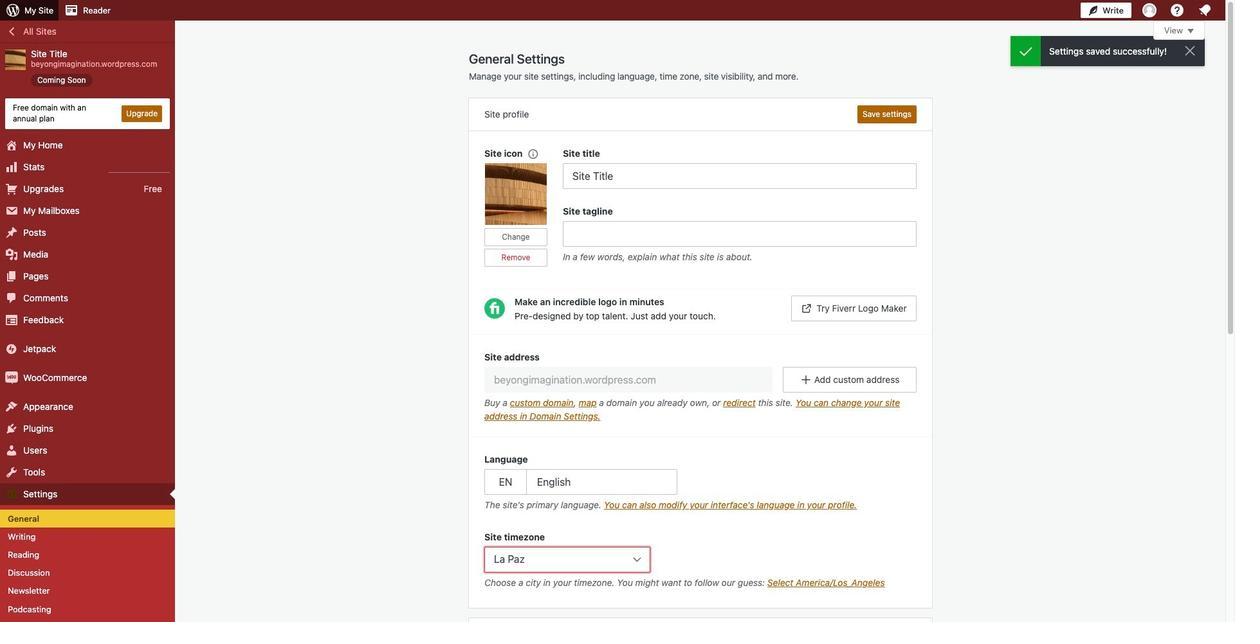 Task type: describe. For each thing, give the bounding box(es) containing it.
closed image
[[1188, 29, 1194, 33]]

1 img image from the top
[[5, 343, 18, 356]]

more information image
[[527, 148, 538, 159]]

manage your notifications image
[[1197, 3, 1213, 18]]

fiverr small logo image
[[485, 299, 505, 319]]

highest hourly views 0 image
[[109, 164, 170, 173]]



Task type: vqa. For each thing, say whether or not it's contained in the screenshot.
menu
no



Task type: locate. For each thing, give the bounding box(es) containing it.
group
[[485, 147, 563, 282], [563, 147, 917, 189], [563, 205, 917, 267], [469, 335, 932, 438], [485, 453, 917, 515], [485, 531, 917, 593]]

notice status
[[1011, 36, 1205, 66]]

help image
[[1170, 3, 1185, 18]]

main content
[[469, 21, 1205, 623]]

dismiss image
[[1183, 43, 1198, 59]]

img image
[[5, 343, 18, 356], [5, 372, 18, 384]]

2 img image from the top
[[5, 372, 18, 384]]

None text field
[[485, 367, 773, 393]]

0 vertical spatial img image
[[5, 343, 18, 356]]

None text field
[[563, 163, 917, 189], [563, 221, 917, 247], [563, 163, 917, 189], [563, 221, 917, 247]]

1 vertical spatial img image
[[5, 372, 18, 384]]

my profile image
[[1143, 3, 1157, 17]]



